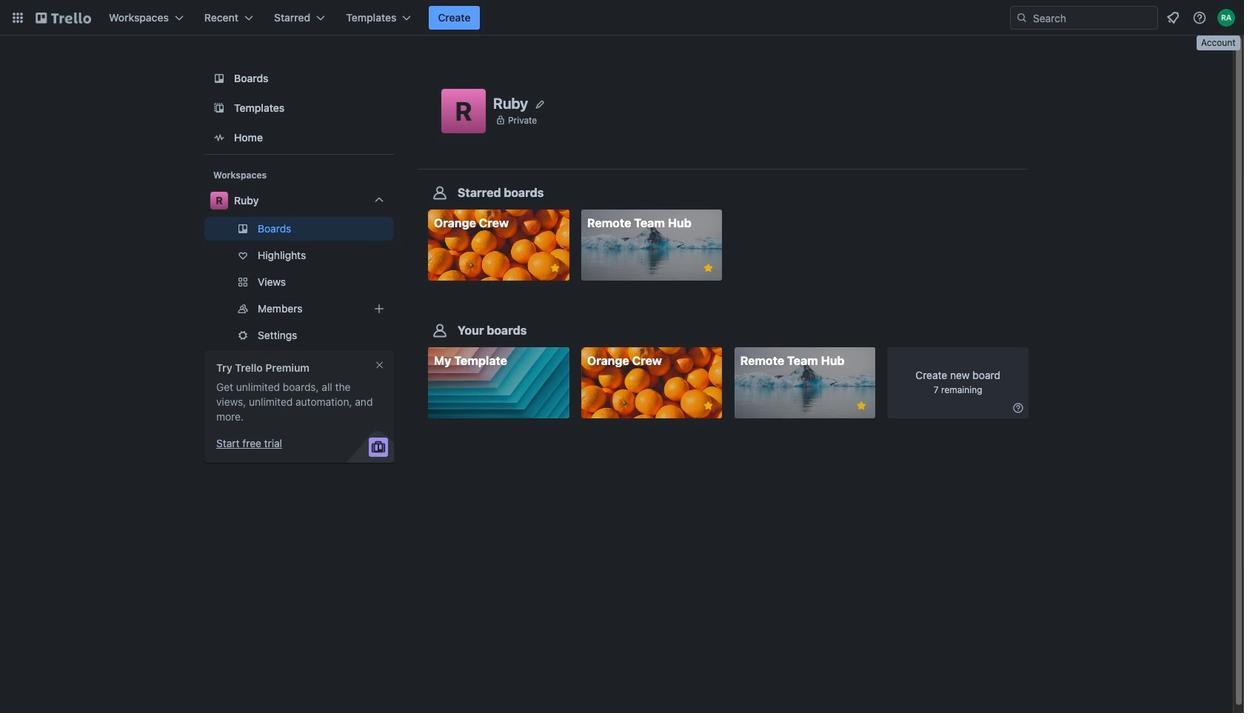 Task type: locate. For each thing, give the bounding box(es) containing it.
add image
[[370, 300, 388, 318]]

0 horizontal spatial click to unstar this board. it will be removed from your starred list. image
[[548, 261, 562, 275]]

click to unstar this board. it will be removed from your starred list. image
[[548, 261, 562, 275], [702, 261, 715, 275]]

1 click to unstar this board. it will be removed from your starred list. image from the left
[[548, 261, 562, 275]]

sm image
[[1011, 401, 1026, 416]]

1 horizontal spatial click to unstar this board. it will be removed from your starred list. image
[[702, 261, 715, 275]]

tooltip
[[1197, 36, 1240, 50]]



Task type: vqa. For each thing, say whether or not it's contained in the screenshot.
THE IN PROGRESS link
no



Task type: describe. For each thing, give the bounding box(es) containing it.
2 click to unstar this board. it will be removed from your starred list. image from the left
[[702, 261, 715, 275]]

back to home image
[[36, 6, 91, 30]]

ruby anderson (rubyanderson7) image
[[1218, 9, 1235, 27]]

home image
[[210, 129, 228, 147]]

template board image
[[210, 99, 228, 117]]

primary element
[[0, 0, 1244, 36]]

click to unstar this board. it will be removed from your starred list. image
[[855, 399, 868, 413]]

open information menu image
[[1192, 10, 1207, 25]]

Search field
[[1028, 7, 1158, 28]]

board image
[[210, 70, 228, 87]]

0 notifications image
[[1164, 9, 1182, 27]]

search image
[[1016, 12, 1028, 24]]



